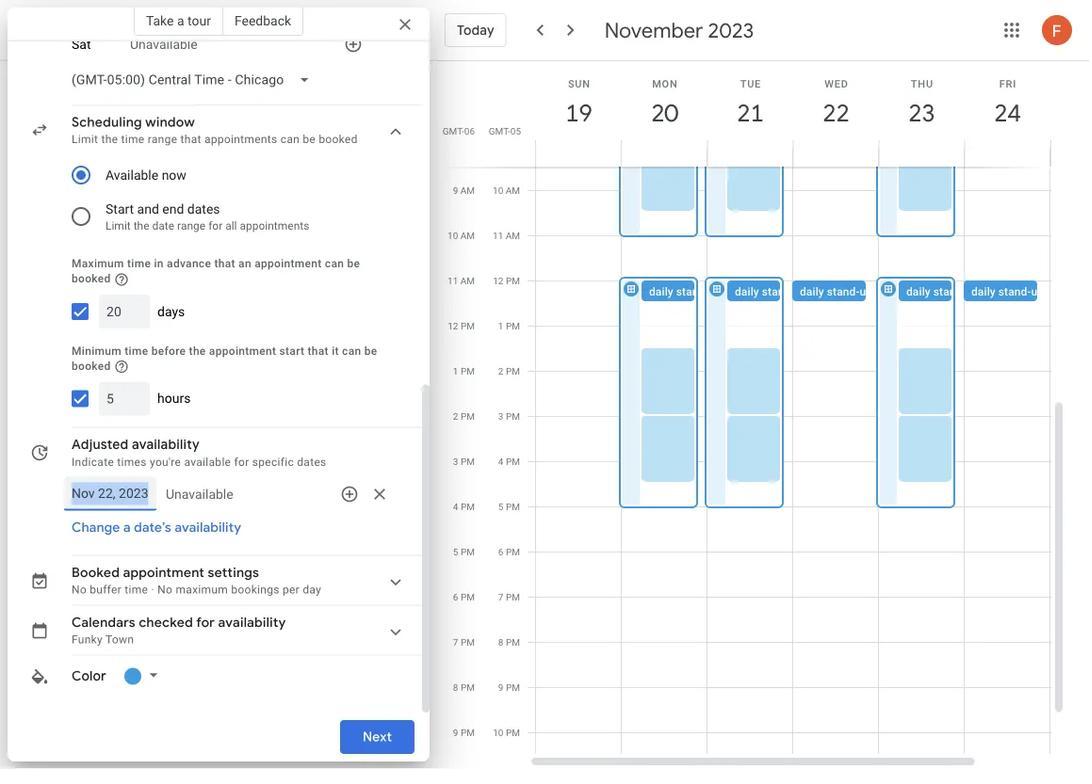 Task type: locate. For each thing, give the bounding box(es) containing it.
for
[[208, 220, 223, 233], [234, 456, 249, 469], [196, 615, 215, 632]]

1 daily from the left
[[649, 285, 673, 299]]

the inside scheduling window limit the time range that appointments can be booked
[[101, 133, 118, 146]]

06
[[464, 125, 475, 137]]

that inside 'maximum time in advance that an appointment can be booked'
[[214, 258, 235, 271]]

that inside minimum time before the appointment start that it can be booked
[[308, 345, 329, 358]]

1 vertical spatial 4
[[453, 502, 458, 513]]

0 vertical spatial availability
[[132, 437, 200, 454]]

Minimum amount of hours before the start of the appointment that it can be booked number field
[[106, 383, 142, 417]]

can inside minimum time before the appointment start that it can be booked
[[342, 345, 361, 358]]

0 horizontal spatial 7
[[453, 637, 458, 649]]

0 horizontal spatial 7 pm
[[453, 637, 475, 649]]

appointments right all
[[240, 220, 309, 233]]

up for 5th daily stand-up button from the right
[[709, 285, 722, 299]]

0 vertical spatial 3 pm
[[498, 411, 520, 423]]

mon 20
[[650, 78, 678, 129]]

10 am right "9 am"
[[493, 185, 520, 196]]

availability inside "button"
[[175, 520, 241, 537]]

up
[[709, 285, 722, 299], [795, 285, 807, 299], [860, 285, 872, 299], [966, 285, 979, 299], [1031, 285, 1044, 299]]

calendars checked for availability funky town
[[72, 615, 286, 647]]

up for 1st daily stand-up button from the right
[[1031, 285, 1044, 299]]

hours
[[157, 392, 191, 407]]

the for time
[[189, 345, 206, 358]]

2 horizontal spatial be
[[364, 345, 377, 358]]

Date text field
[[72, 483, 149, 506]]

1 vertical spatial 1 pm
[[453, 366, 475, 377]]

appointment
[[254, 258, 322, 271], [209, 345, 276, 358], [123, 565, 204, 582]]

9 down 'gmt-06'
[[453, 185, 458, 196]]

for inside "start and end dates limit the date range for all appointments"
[[208, 220, 223, 233]]

wed 22
[[821, 78, 848, 129]]

stand- for 1st daily stand-up button from the right
[[998, 285, 1031, 299]]

daily stand-up button
[[642, 281, 757, 302], [727, 281, 842, 302], [792, 281, 907, 302], [899, 281, 1014, 302], [964, 281, 1079, 302]]

time left in
[[127, 258, 151, 271]]

availability up you're
[[132, 437, 200, 454]]

the
[[101, 133, 118, 146], [133, 220, 149, 233], [189, 345, 206, 358]]

0 horizontal spatial be
[[303, 133, 316, 146]]

12 pm
[[493, 276, 520, 287], [448, 321, 475, 332]]

appointment up ·
[[123, 565, 204, 582]]

availability inside calendars checked for availability funky town
[[218, 615, 286, 632]]

8
[[498, 637, 504, 649], [453, 683, 458, 694]]

9 left 10 pm
[[453, 728, 458, 739]]

the inside minimum time before the appointment start that it can be booked
[[189, 345, 206, 358]]

can for window
[[281, 133, 300, 146]]

range down the "window"
[[148, 133, 177, 146]]

2 up from the left
[[795, 285, 807, 299]]

take
[[146, 13, 174, 28]]

1 vertical spatial 5 pm
[[453, 547, 475, 558]]

0 vertical spatial for
[[208, 220, 223, 233]]

funky
[[72, 634, 103, 647]]

mon
[[652, 78, 678, 89]]

time down scheduling
[[121, 133, 145, 146]]

0 horizontal spatial 5
[[453, 547, 458, 558]]

for inside calendars checked for availability funky town
[[196, 615, 215, 632]]

0 horizontal spatial 11
[[448, 276, 458, 287]]

gmt-
[[443, 125, 464, 137], [489, 125, 510, 137]]

maximum
[[176, 584, 228, 597]]

1 vertical spatial be
[[347, 258, 360, 271]]

1 horizontal spatial 7
[[498, 592, 504, 603]]

1 vertical spatial availability
[[175, 520, 241, 537]]

a
[[177, 13, 184, 28], [123, 520, 131, 537]]

0 horizontal spatial 8
[[453, 683, 458, 694]]

6 pm
[[498, 547, 520, 558], [453, 592, 475, 603]]

stand- for 2nd daily stand-up button from the right
[[933, 285, 966, 299]]

11 am
[[493, 230, 520, 242], [448, 276, 475, 287]]

4 stand- from the left
[[933, 285, 966, 299]]

0 horizontal spatial dates
[[187, 202, 220, 217]]

time inside 'maximum time in advance that an appointment can be booked'
[[127, 258, 151, 271]]

1 vertical spatial 11
[[448, 276, 458, 287]]

range down end
[[177, 220, 206, 233]]

0 horizontal spatial 3 pm
[[453, 456, 475, 468]]

that left it
[[308, 345, 329, 358]]

1 horizontal spatial 2
[[498, 366, 504, 377]]

1 horizontal spatial 3 pm
[[498, 411, 520, 423]]

0 vertical spatial 5 pm
[[498, 502, 520, 513]]

availability inside adjusted availability indicate times you're available for specific dates
[[132, 437, 200, 454]]

0 horizontal spatial a
[[123, 520, 131, 537]]

unavailable down available
[[166, 487, 233, 503]]

the down scheduling
[[101, 133, 118, 146]]

stand- for 5th daily stand-up button from the right
[[676, 285, 709, 299]]

for left specific
[[234, 456, 249, 469]]

2 daily from the left
[[735, 285, 759, 299]]

the down and at the top left of the page
[[133, 220, 149, 233]]

that down the "window"
[[180, 133, 201, 146]]

0 horizontal spatial 4 pm
[[453, 502, 475, 513]]

a for change
[[123, 520, 131, 537]]

1 vertical spatial 7 pm
[[453, 637, 475, 649]]

0 vertical spatial 2 pm
[[498, 366, 520, 377]]

settings
[[208, 565, 259, 582]]

1 horizontal spatial 11 am
[[493, 230, 520, 242]]

0 horizontal spatial gmt-
[[443, 125, 464, 137]]

None field
[[64, 64, 325, 98]]

2 daily stand-up from the left
[[735, 285, 807, 299]]

0 vertical spatial that
[[180, 133, 201, 146]]

1 pm
[[498, 321, 520, 332], [453, 366, 475, 377]]

appointments inside scheduling window limit the time range that appointments can be booked
[[204, 133, 277, 146]]

0 vertical spatial appointments
[[204, 133, 277, 146]]

maximum
[[72, 258, 124, 271]]

9 up 10 pm
[[498, 683, 504, 694]]

0 vertical spatial limit
[[72, 133, 98, 146]]

1 daily stand-up from the left
[[649, 285, 722, 299]]

0 horizontal spatial limit
[[72, 133, 98, 146]]

column header
[[1049, 148, 1050, 167]]

1 horizontal spatial 1 pm
[[498, 321, 520, 332]]

available
[[106, 168, 158, 183]]

5 pm
[[498, 502, 520, 513], [453, 547, 475, 558]]

1 vertical spatial range
[[177, 220, 206, 233]]

no down booked
[[72, 584, 87, 597]]

availability for for
[[218, 615, 286, 632]]

change
[[72, 520, 120, 537]]

tue
[[740, 78, 761, 89]]

unavailable down take on the left top
[[130, 37, 198, 53]]

gmt- right 06
[[489, 125, 510, 137]]

appointments up "start and end dates limit the date range for all appointments"
[[204, 133, 277, 146]]

availability down bookings
[[218, 615, 286, 632]]

0 vertical spatial the
[[101, 133, 118, 146]]

0 vertical spatial 4 pm
[[498, 456, 520, 468]]

2 vertical spatial can
[[342, 345, 361, 358]]

0 vertical spatial booked
[[319, 133, 358, 146]]

daily stand-up
[[649, 285, 722, 299], [735, 285, 807, 299], [800, 285, 872, 299], [906, 285, 979, 299], [971, 285, 1044, 299]]

can inside scheduling window limit the time range that appointments can be booked
[[281, 133, 300, 146]]

10 am down "9 am"
[[448, 230, 475, 242]]

tue 21
[[736, 78, 763, 129]]

0 vertical spatial 10 am
[[493, 185, 520, 196]]

1 gmt- from the left
[[443, 125, 464, 137]]

9 pm up 10 pm
[[498, 683, 520, 694]]

1 up from the left
[[709, 285, 722, 299]]

that inside scheduling window limit the time range that appointments can be booked
[[180, 133, 201, 146]]

limit down start
[[106, 220, 131, 233]]

booked
[[319, 133, 358, 146], [72, 273, 111, 286], [72, 360, 111, 373]]

maximum time in advance that an appointment can be booked
[[72, 258, 360, 286]]

availability up settings
[[175, 520, 241, 537]]

time
[[121, 133, 145, 146], [127, 258, 151, 271], [125, 345, 148, 358], [125, 584, 148, 597]]

be
[[303, 133, 316, 146], [347, 258, 360, 271], [364, 345, 377, 358]]

4 up from the left
[[966, 285, 979, 299]]

0 vertical spatial dates
[[187, 202, 220, 217]]

grid
[[437, 61, 1089, 770]]

1 vertical spatial booked
[[72, 273, 111, 286]]

5
[[498, 502, 504, 513], [453, 547, 458, 558]]

10 am
[[493, 185, 520, 196], [448, 230, 475, 242]]

12
[[493, 276, 504, 287], [448, 321, 458, 332]]

4 pm
[[498, 456, 520, 468], [453, 502, 475, 513]]

1 horizontal spatial no
[[157, 584, 173, 597]]

1 vertical spatial 10 am
[[448, 230, 475, 242]]

1 vertical spatial can
[[325, 258, 344, 271]]

1 horizontal spatial 7 pm
[[498, 592, 520, 603]]

can
[[281, 133, 300, 146], [325, 258, 344, 271], [342, 345, 361, 358]]

5 stand- from the left
[[998, 285, 1031, 299]]

11
[[493, 230, 503, 242], [448, 276, 458, 287]]

0 horizontal spatial 2 pm
[[453, 411, 475, 423]]

1 vertical spatial 6
[[453, 592, 458, 603]]

1 vertical spatial for
[[234, 456, 249, 469]]

appointment left start in the top left of the page
[[209, 345, 276, 358]]

1 horizontal spatial 11
[[493, 230, 503, 242]]

0 vertical spatial 9 pm
[[498, 683, 520, 694]]

0 vertical spatial 12 pm
[[493, 276, 520, 287]]

booked inside minimum time before the appointment start that it can be booked
[[72, 360, 111, 373]]

1 daily stand-up button from the left
[[642, 281, 757, 302]]

availability for date's
[[175, 520, 241, 537]]

a left tour in the top left of the page
[[177, 13, 184, 28]]

5 up from the left
[[1031, 285, 1044, 299]]

today
[[457, 22, 494, 39]]

9 pm
[[498, 683, 520, 694], [453, 728, 475, 739]]

that left an
[[214, 258, 235, 271]]

advance
[[167, 258, 211, 271]]

3 up from the left
[[860, 285, 872, 299]]

0 horizontal spatial 12 pm
[[448, 321, 475, 332]]

unavailable
[[130, 37, 198, 53], [166, 487, 233, 503]]

up for 2nd daily stand-up button from the right
[[966, 285, 979, 299]]

time left ·
[[125, 584, 148, 597]]

7 pm
[[498, 592, 520, 603], [453, 637, 475, 649]]

9 pm left 10 pm
[[453, 728, 475, 739]]

the right before
[[189, 345, 206, 358]]

0 vertical spatial range
[[148, 133, 177, 146]]

adjusted
[[72, 437, 129, 454]]

0 horizontal spatial the
[[101, 133, 118, 146]]

2 pm
[[498, 366, 520, 377], [453, 411, 475, 423]]

21
[[736, 98, 763, 129]]

be inside scheduling window limit the time range that appointments can be booked
[[303, 133, 316, 146]]

for left all
[[208, 220, 223, 233]]

limit down scheduling
[[72, 133, 98, 146]]

available now
[[106, 168, 186, 183]]

0 vertical spatial 6
[[498, 547, 504, 558]]

appointments
[[204, 133, 277, 146], [240, 220, 309, 233]]

4 daily from the left
[[906, 285, 931, 299]]

1 vertical spatial the
[[133, 220, 149, 233]]

1 vertical spatial 12
[[448, 321, 458, 332]]

8 pm
[[498, 637, 520, 649], [453, 683, 475, 694]]

0 horizontal spatial 1
[[453, 366, 458, 377]]

2 no from the left
[[157, 584, 173, 597]]

0 horizontal spatial that
[[180, 133, 201, 146]]

1 vertical spatial 3
[[453, 456, 458, 468]]

for down maximum on the left of the page
[[196, 615, 215, 632]]

0 horizontal spatial 11 am
[[448, 276, 475, 287]]

that for window
[[180, 133, 201, 146]]

and
[[137, 202, 159, 217]]

a inside "button"
[[123, 520, 131, 537]]

1 vertical spatial 2 pm
[[453, 411, 475, 423]]

1 horizontal spatial 12 pm
[[493, 276, 520, 287]]

time left before
[[125, 345, 148, 358]]

up for 4th daily stand-up button from the right
[[795, 285, 807, 299]]

3 stand- from the left
[[827, 285, 860, 299]]

date's
[[134, 520, 171, 537]]

2 horizontal spatial that
[[308, 345, 329, 358]]

for inside adjusted availability indicate times you're available for specific dates
[[234, 456, 249, 469]]

gmt- left gmt-05 at the left top
[[443, 125, 464, 137]]

0 vertical spatial a
[[177, 13, 184, 28]]

1 vertical spatial a
[[123, 520, 131, 537]]

1 vertical spatial dates
[[297, 456, 326, 469]]

0 vertical spatial 7
[[498, 592, 504, 603]]

option group containing available now
[[64, 155, 388, 238]]

2 vertical spatial be
[[364, 345, 377, 358]]

2 vertical spatial booked
[[72, 360, 111, 373]]

booked inside scheduling window limit the time range that appointments can be booked
[[319, 133, 358, 146]]

appointment right an
[[254, 258, 322, 271]]

1 vertical spatial 9 pm
[[453, 728, 475, 739]]

2 horizontal spatial the
[[189, 345, 206, 358]]

a left date's
[[123, 520, 131, 537]]

a inside button
[[177, 13, 184, 28]]

booked for window
[[319, 133, 358, 146]]

daily
[[649, 285, 673, 299], [735, 285, 759, 299], [800, 285, 824, 299], [906, 285, 931, 299], [971, 285, 996, 299]]

3
[[498, 411, 504, 423], [453, 456, 458, 468]]

dates inside "start and end dates limit the date range for all appointments"
[[187, 202, 220, 217]]

booked
[[72, 565, 120, 582]]

2 stand- from the left
[[762, 285, 795, 299]]

1 vertical spatial 4 pm
[[453, 502, 475, 513]]

range inside scheduling window limit the time range that appointments can be booked
[[148, 133, 177, 146]]

0 vertical spatial 8
[[498, 637, 504, 649]]

gmt- for 05
[[489, 125, 510, 137]]

2
[[498, 366, 504, 377], [453, 411, 458, 423]]

5 daily from the left
[[971, 285, 996, 299]]

gmt- for 06
[[443, 125, 464, 137]]

1 horizontal spatial 10 am
[[493, 185, 520, 196]]

0 horizontal spatial no
[[72, 584, 87, 597]]

option group
[[64, 155, 388, 238]]

be inside minimum time before the appointment start that it can be booked
[[364, 345, 377, 358]]

1 vertical spatial appointments
[[240, 220, 309, 233]]

24 column header
[[964, 61, 1050, 167]]

dates right specific
[[297, 456, 326, 469]]

monday, november 20 element
[[643, 91, 686, 135]]

range
[[148, 133, 177, 146], [177, 220, 206, 233]]

no right ·
[[157, 584, 173, 597]]

range inside "start and end dates limit the date range for all appointments"
[[177, 220, 206, 233]]

before
[[151, 345, 186, 358]]

specific
[[252, 456, 294, 469]]

1 horizontal spatial 8 pm
[[498, 637, 520, 649]]

19
[[564, 98, 591, 129]]

all
[[225, 220, 237, 233]]

limit
[[72, 133, 98, 146], [106, 220, 131, 233]]

be inside 'maximum time in advance that an appointment can be booked'
[[347, 258, 360, 271]]

pm
[[506, 276, 520, 287], [461, 321, 475, 332], [506, 321, 520, 332], [461, 366, 475, 377], [506, 366, 520, 377], [461, 411, 475, 423], [506, 411, 520, 423], [461, 456, 475, 468], [506, 456, 520, 468], [461, 502, 475, 513], [506, 502, 520, 513], [461, 547, 475, 558], [506, 547, 520, 558], [461, 592, 475, 603], [506, 592, 520, 603], [461, 637, 475, 649], [506, 637, 520, 649], [461, 683, 475, 694], [506, 683, 520, 694], [461, 728, 475, 739], [506, 728, 520, 739]]

1 horizontal spatial be
[[347, 258, 360, 271]]

stand- for 4th daily stand-up button from the right
[[762, 285, 795, 299]]

0 vertical spatial appointment
[[254, 258, 322, 271]]

1 stand- from the left
[[676, 285, 709, 299]]

10
[[493, 185, 503, 196], [448, 230, 458, 242], [493, 728, 504, 739]]

2 vertical spatial availability
[[218, 615, 286, 632]]

1 horizontal spatial 1
[[498, 321, 504, 332]]

20 column header
[[621, 61, 707, 167]]

6
[[498, 547, 504, 558], [453, 592, 458, 603]]

bookings
[[231, 584, 280, 597]]

grid containing 19
[[437, 61, 1089, 770]]

2 gmt- from the left
[[489, 125, 510, 137]]

dates right end
[[187, 202, 220, 217]]

23
[[907, 98, 934, 129]]



Task type: vqa. For each thing, say whether or not it's contained in the screenshot.
24 Link
no



Task type: describe. For each thing, give the bounding box(es) containing it.
appointment inside booked appointment settings no buffer time · no maximum bookings per day
[[123, 565, 204, 582]]

5 daily stand-up from the left
[[971, 285, 1044, 299]]

feedback button
[[223, 6, 303, 36]]

1 no from the left
[[72, 584, 87, 597]]

05
[[510, 125, 521, 137]]

in
[[154, 258, 164, 271]]

sun
[[568, 78, 591, 89]]

it
[[332, 345, 339, 358]]

0 horizontal spatial 12
[[448, 321, 458, 332]]

1 vertical spatial 3 pm
[[453, 456, 475, 468]]

a for take
[[177, 13, 184, 28]]

2 vertical spatial 10
[[493, 728, 504, 739]]

booked inside 'maximum time in advance that an appointment can be booked'
[[72, 273, 111, 286]]

0 vertical spatial 8 pm
[[498, 637, 520, 649]]

booked for time
[[72, 360, 111, 373]]

stand- for third daily stand-up button from right
[[827, 285, 860, 299]]

0 vertical spatial 9
[[453, 185, 458, 196]]

sat
[[72, 37, 91, 53]]

Maximum days in advance that an appointment can be booked number field
[[106, 295, 142, 329]]

days
[[157, 304, 185, 320]]

start
[[279, 345, 305, 358]]

can for time
[[342, 345, 361, 358]]

booked appointment settings no buffer time · no maximum bookings per day
[[72, 565, 321, 597]]

checked
[[139, 615, 193, 632]]

wednesday, november 22 element
[[814, 91, 858, 135]]

scheduling window limit the time range that appointments can be booked
[[72, 114, 358, 146]]

1 vertical spatial 12 pm
[[448, 321, 475, 332]]

5 daily stand-up button from the left
[[964, 281, 1079, 302]]

that for time
[[308, 345, 329, 358]]

0 vertical spatial 10
[[493, 185, 503, 196]]

1 vertical spatial 8 pm
[[453, 683, 475, 694]]

1 vertical spatial 8
[[453, 683, 458, 694]]

start and end dates limit the date range for all appointments
[[106, 202, 309, 233]]

sun 19
[[564, 78, 591, 129]]

appointment inside 'maximum time in advance that an appointment can be booked'
[[254, 258, 322, 271]]

24
[[993, 98, 1020, 129]]

friday, november 24 element
[[986, 91, 1029, 135]]

time inside scheduling window limit the time range that appointments can be booked
[[121, 133, 145, 146]]

2023
[[708, 17, 754, 43]]

minimum time before the appointment start that it can be booked
[[72, 345, 377, 373]]

sunday, november 19 element
[[557, 91, 601, 135]]

limit inside scheduling window limit the time range that appointments can be booked
[[72, 133, 98, 146]]

change a date's availability button
[[64, 512, 249, 546]]

be for time
[[364, 345, 377, 358]]

1 horizontal spatial 8
[[498, 637, 504, 649]]

9 am
[[453, 185, 475, 196]]

1 vertical spatial unavailable
[[166, 487, 233, 503]]

indicate
[[72, 456, 114, 469]]

23 column header
[[878, 61, 965, 167]]

2 vertical spatial 9
[[453, 728, 458, 739]]

0 vertical spatial 1 pm
[[498, 321, 520, 332]]

0 vertical spatial 3
[[498, 411, 504, 423]]

0 horizontal spatial 4
[[453, 502, 458, 513]]

date
[[152, 220, 174, 233]]

0 vertical spatial unavailable
[[130, 37, 198, 53]]

november
[[605, 17, 703, 43]]

tuesday, november 21 element
[[729, 91, 772, 135]]

20
[[650, 98, 677, 129]]

0 vertical spatial 11
[[493, 230, 503, 242]]

0 horizontal spatial 6 pm
[[453, 592, 475, 603]]

fri 24
[[993, 78, 1020, 129]]

2 daily stand-up button from the left
[[727, 281, 842, 302]]

21 column header
[[707, 61, 793, 167]]

an
[[238, 258, 251, 271]]

0 vertical spatial 1
[[498, 321, 504, 332]]

color
[[72, 669, 106, 686]]

minimum
[[72, 345, 121, 358]]

10 pm
[[493, 728, 520, 739]]

the for window
[[101, 133, 118, 146]]

1 vertical spatial 7
[[453, 637, 458, 649]]

town
[[106, 634, 134, 647]]

0 horizontal spatial 6
[[453, 592, 458, 603]]

window
[[145, 114, 195, 131]]

4 daily stand-up button from the left
[[899, 281, 1014, 302]]

0 vertical spatial 7 pm
[[498, 592, 520, 603]]

fri
[[999, 78, 1017, 89]]

november 2023
[[605, 17, 754, 43]]

start
[[106, 202, 134, 217]]

0 vertical spatial 6 pm
[[498, 547, 520, 558]]

22
[[821, 98, 848, 129]]

the inside "start and end dates limit the date range for all appointments"
[[133, 220, 149, 233]]

1 horizontal spatial 5 pm
[[498, 502, 520, 513]]

0 horizontal spatial 9 pm
[[453, 728, 475, 739]]

1 horizontal spatial 5
[[498, 502, 504, 513]]

1 vertical spatial 5
[[453, 547, 458, 558]]

wed
[[824, 78, 848, 89]]

end
[[162, 202, 184, 217]]

available
[[184, 456, 231, 469]]

be for window
[[303, 133, 316, 146]]

dates inside adjusted availability indicate times you're available for specific dates
[[297, 456, 326, 469]]

thu 23
[[907, 78, 934, 129]]

time inside booked appointment settings no buffer time · no maximum bookings per day
[[125, 584, 148, 597]]

can inside 'maximum time in advance that an appointment can be booked'
[[325, 258, 344, 271]]

1 horizontal spatial 4 pm
[[498, 456, 520, 468]]

up for third daily stand-up button from right
[[860, 285, 872, 299]]

take a tour button
[[134, 6, 223, 36]]

per
[[283, 584, 300, 597]]

feedback
[[234, 13, 291, 28]]

next
[[363, 729, 392, 746]]

0 horizontal spatial 1 pm
[[453, 366, 475, 377]]

0 vertical spatial 12
[[493, 276, 504, 287]]

0 vertical spatial 4
[[498, 456, 504, 468]]

next button
[[340, 715, 415, 760]]

adjusted availability indicate times you're available for specific dates
[[72, 437, 326, 469]]

now
[[162, 168, 186, 183]]

day
[[303, 584, 321, 597]]

1 vertical spatial 10
[[448, 230, 458, 242]]

tour
[[187, 13, 211, 28]]

gmt-05
[[489, 125, 521, 137]]

1 horizontal spatial 6
[[498, 547, 504, 558]]

thursday, november 23 element
[[900, 91, 943, 135]]

calendars
[[72, 615, 135, 632]]

gmt-06
[[443, 125, 475, 137]]

change a date's availability
[[72, 520, 241, 537]]

3 daily stand-up button from the left
[[792, 281, 907, 302]]

you're
[[150, 456, 181, 469]]

scheduling
[[72, 114, 142, 131]]

0 vertical spatial 2
[[498, 366, 504, 377]]

1 vertical spatial 9
[[498, 683, 504, 694]]

22 column header
[[792, 61, 879, 167]]

19 column header
[[535, 61, 622, 167]]

buffer
[[90, 584, 122, 597]]

thu
[[911, 78, 934, 89]]

1 vertical spatial 2
[[453, 411, 458, 423]]

time inside minimum time before the appointment start that it can be booked
[[125, 345, 148, 358]]

4 daily stand-up from the left
[[906, 285, 979, 299]]

0 horizontal spatial 5 pm
[[453, 547, 475, 558]]

appointments inside "start and end dates limit the date range for all appointments"
[[240, 220, 309, 233]]

1 vertical spatial 11 am
[[448, 276, 475, 287]]

·
[[151, 584, 154, 597]]

1 horizontal spatial 9 pm
[[498, 683, 520, 694]]

3 daily from the left
[[800, 285, 824, 299]]

appointment inside minimum time before the appointment start that it can be booked
[[209, 345, 276, 358]]

take a tour
[[146, 13, 211, 28]]

1 horizontal spatial 2 pm
[[498, 366, 520, 377]]

today button
[[445, 8, 507, 53]]

limit inside "start and end dates limit the date range for all appointments"
[[106, 220, 131, 233]]

times
[[117, 456, 147, 469]]

3 daily stand-up from the left
[[800, 285, 872, 299]]



